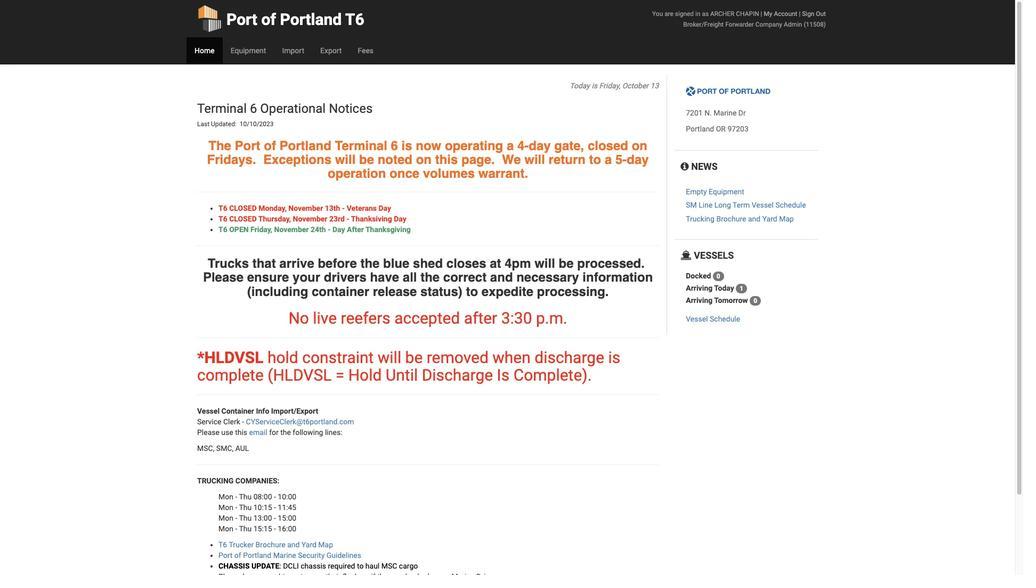 Task type: locate. For each thing, give the bounding box(es) containing it.
0 vertical spatial day
[[379, 204, 391, 213]]

blue
[[383, 256, 410, 271]]

1 horizontal spatial yard
[[763, 215, 778, 223]]

trucks that arrive before the blue shed closes at 4pm will be processed. please ensure your drivers have all the correct and necessary information (including container release status) to expedite processing.
[[203, 256, 653, 299]]

smc,
[[216, 445, 234, 453]]

please inside trucks that arrive before the blue shed closes at 4pm will be processed. please ensure your drivers have all the correct and necessary information (including container release status) to expedite processing.
[[203, 270, 244, 285]]

and
[[748, 215, 761, 223], [490, 270, 513, 285], [287, 541, 300, 550]]

vessel container info import/export service clerk - cyserviceclerk@t6portland.com please use this email for the following lines:
[[197, 407, 354, 437]]

is right the discharge
[[609, 349, 621, 367]]

be inside hold constraint will be removed when discharge is complete (hldvsl = hold until discharge is complete).
[[405, 349, 423, 367]]

1 vertical spatial 6
[[391, 138, 398, 153]]

0 vertical spatial yard
[[763, 215, 778, 223]]

p.m.
[[536, 309, 568, 328]]

and up port of portland marine security guidelines link
[[287, 541, 300, 550]]

schedule
[[776, 201, 806, 210], [710, 315, 741, 324]]

1 vertical spatial marine
[[273, 552, 296, 560]]

equipment inside equipment dropdown button
[[231, 46, 266, 55]]

necessary
[[517, 270, 579, 285]]

4-
[[518, 138, 529, 153]]

- up trucker
[[235, 525, 237, 534]]

use
[[221, 429, 233, 437]]

23rd
[[329, 215, 345, 223]]

0 vertical spatial closed
[[229, 204, 257, 213]]

1 vertical spatial brochure
[[256, 541, 286, 550]]

- right 23rd
[[347, 215, 350, 223]]

arriving
[[686, 284, 713, 293], [686, 296, 713, 305]]

2 horizontal spatial to
[[589, 152, 601, 167]]

0 horizontal spatial be
[[359, 152, 374, 167]]

day down 23rd
[[333, 225, 345, 234]]

2 horizontal spatial is
[[609, 349, 621, 367]]

6 up 10/10/2023
[[250, 101, 257, 116]]

1 vertical spatial equipment
[[709, 188, 745, 196]]

1 horizontal spatial be
[[405, 349, 423, 367]]

0 horizontal spatial 6
[[250, 101, 257, 116]]

the left blue
[[361, 256, 380, 271]]

information
[[583, 270, 653, 285]]

day left "gate," on the top right of page
[[529, 138, 551, 153]]

1 horizontal spatial on
[[632, 138, 648, 153]]

0 horizontal spatial the
[[281, 429, 291, 437]]

0 horizontal spatial this
[[235, 429, 247, 437]]

brochure inside t6 trucker brochure and yard map port of portland marine security guidelines chassis update : dcli chassis required to haul msc cargo
[[256, 541, 286, 550]]

line
[[699, 201, 713, 210]]

1 vertical spatial map
[[318, 541, 333, 550]]

1 arriving from the top
[[686, 284, 713, 293]]

0 horizontal spatial yard
[[302, 541, 317, 550]]

empty equipment sm line long term vessel schedule trucking brochure and yard map
[[686, 188, 806, 223]]

- inside vessel container info import/export service clerk - cyserviceclerk@t6portland.com please use this email for the following lines:
[[242, 418, 244, 426]]

0 horizontal spatial to
[[357, 562, 364, 571]]

now
[[416, 138, 442, 153]]

of up equipment dropdown button
[[261, 10, 276, 29]]

and down the sm line long term vessel schedule link
[[748, 215, 761, 223]]

processing.
[[537, 284, 609, 299]]

0 horizontal spatial schedule
[[710, 315, 741, 324]]

13
[[651, 82, 659, 90]]

terminal inside the port of portland terminal 6 is now operating a 4-day gate, closed on fridays .  exceptions will be noted on this page.  we will return to a 5-day operation once volumes warrant.
[[335, 138, 387, 153]]

1 vertical spatial be
[[559, 256, 574, 271]]

- left "15:00"
[[274, 514, 276, 523]]

account
[[774, 10, 798, 18]]

equipment inside empty equipment sm line long term vessel schedule trucking brochure and yard map
[[709, 188, 745, 196]]

1 horizontal spatial this
[[435, 152, 458, 167]]

portland up update
[[243, 552, 271, 560]]

vessel for vessel schedule
[[686, 315, 708, 324]]

0 horizontal spatial |
[[761, 10, 763, 18]]

is left october at top right
[[592, 82, 598, 90]]

1 horizontal spatial map
[[779, 215, 794, 223]]

0 vertical spatial is
[[592, 82, 598, 90]]

on right 5-
[[632, 138, 648, 153]]

import button
[[274, 37, 312, 64]]

1 vertical spatial is
[[402, 138, 412, 153]]

1 vertical spatial terminal
[[335, 138, 387, 153]]

map inside empty equipment sm line long term vessel schedule trucking brochure and yard map
[[779, 215, 794, 223]]

sign
[[802, 10, 815, 18]]

0 horizontal spatial and
[[287, 541, 300, 550]]

1 horizontal spatial and
[[490, 270, 513, 285]]

*hldvsl
[[197, 349, 264, 367]]

1 vertical spatial this
[[235, 429, 247, 437]]

to left haul
[[357, 562, 364, 571]]

4 mon from the top
[[219, 525, 233, 534]]

portland or 97203
[[686, 125, 749, 133]]

1 horizontal spatial 0
[[754, 298, 758, 305]]

to left 5-
[[589, 152, 601, 167]]

t6 inside t6 trucker brochure and yard map port of portland marine security guidelines chassis update : dcli chassis required to haul msc cargo
[[219, 541, 227, 550]]

when
[[493, 349, 531, 367]]

port up 'chassis'
[[219, 552, 233, 560]]

yard down the sm line long term vessel schedule link
[[763, 215, 778, 223]]

1 horizontal spatial today
[[715, 284, 735, 293]]

import
[[282, 46, 304, 55]]

6 inside the port of portland terminal 6 is now operating a 4-day gate, closed on fridays .  exceptions will be noted on this page.  we will return to a 5-day operation once volumes warrant.
[[391, 138, 398, 153]]

of down trucker
[[234, 552, 241, 560]]

this right once
[[435, 152, 458, 167]]

on right noted
[[416, 152, 432, 167]]

dcli
[[283, 562, 299, 571]]

0 horizontal spatial terminal
[[197, 101, 247, 116]]

1 horizontal spatial day
[[627, 152, 649, 167]]

6 up once
[[391, 138, 398, 153]]

thu up trucker
[[239, 525, 252, 534]]

your
[[293, 270, 320, 285]]

vessel down docked 0 arriving today 1 arriving tomorrow 0
[[686, 315, 708, 324]]

yard inside t6 trucker brochure and yard map port of portland marine security guidelines chassis update : dcli chassis required to haul msc cargo
[[302, 541, 317, 550]]

13:00
[[254, 514, 272, 523]]

the right all
[[421, 270, 440, 285]]

thu
[[239, 493, 252, 502], [239, 504, 252, 512], [239, 514, 252, 523], [239, 525, 252, 534]]

will inside hold constraint will be removed when discharge is complete (hldvsl = hold until discharge is complete).
[[378, 349, 402, 367]]

terminal up last
[[197, 101, 247, 116]]

| left sign
[[799, 10, 801, 18]]

be left noted
[[359, 152, 374, 167]]

1 horizontal spatial vessel
[[686, 315, 708, 324]]

0 vertical spatial friday,
[[599, 82, 621, 90]]

0 horizontal spatial 0
[[717, 273, 721, 280]]

map inside t6 trucker brochure and yard map port of portland marine security guidelines chassis update : dcli chassis required to haul msc cargo
[[318, 541, 333, 550]]

arriving down 'docked'
[[686, 284, 713, 293]]

0 vertical spatial to
[[589, 152, 601, 167]]

today is friday, october 13
[[570, 82, 659, 90]]

discharge
[[422, 366, 493, 385]]

correct
[[443, 270, 487, 285]]

2 vertical spatial of
[[234, 552, 241, 560]]

brochure down '15:15'
[[256, 541, 286, 550]]

please
[[203, 270, 244, 285], [197, 429, 220, 437]]

will right exceptions
[[335, 152, 356, 167]]

trucking
[[686, 215, 715, 223]]

t6 down fridays
[[219, 204, 227, 213]]

yard up security
[[302, 541, 317, 550]]

equipment up long
[[709, 188, 745, 196]]

0 vertical spatial terminal
[[197, 101, 247, 116]]

15:00
[[278, 514, 297, 523]]

thu down trucking companies:
[[239, 493, 252, 502]]

t6 up the trucks
[[219, 215, 227, 223]]

msc,
[[197, 445, 215, 453]]

this right 'use'
[[235, 429, 247, 437]]

0 vertical spatial this
[[435, 152, 458, 167]]

ensure
[[247, 270, 289, 285]]

my account link
[[764, 10, 798, 18]]

1 horizontal spatial brochure
[[717, 215, 747, 223]]

1 vertical spatial please
[[197, 429, 220, 437]]

4pm
[[505, 256, 531, 271]]

97203
[[728, 125, 749, 133]]

0 vertical spatial 6
[[250, 101, 257, 116]]

admin
[[784, 21, 803, 28]]

thu left the 10:15
[[239, 504, 252, 512]]

the right for
[[281, 429, 291, 437]]

1 vertical spatial arriving
[[686, 296, 713, 305]]

port up equipment dropdown button
[[227, 10, 257, 29]]

1 horizontal spatial is
[[592, 82, 598, 90]]

1 horizontal spatial to
[[466, 284, 478, 299]]

portland down terminal 6 operational notices last updated:  10/10/2023
[[280, 138, 332, 153]]

t6 left open
[[219, 225, 227, 234]]

(hldvsl
[[268, 366, 332, 385]]

of
[[261, 10, 276, 29], [264, 138, 276, 153], [234, 552, 241, 560]]

24th
[[311, 225, 326, 234]]

port inside port of portland t6 link
[[227, 10, 257, 29]]

- right 13th
[[342, 204, 345, 213]]

0 horizontal spatial on
[[416, 152, 432, 167]]

- left 11:45
[[274, 504, 276, 512]]

0 horizontal spatial friday,
[[251, 225, 272, 234]]

trucking companies:
[[197, 477, 280, 486]]

1 vertical spatial closed
[[229, 215, 257, 223]]

be down accepted
[[405, 349, 423, 367]]

0 vertical spatial brochure
[[717, 215, 747, 223]]

1 vertical spatial yard
[[302, 541, 317, 550]]

1 horizontal spatial a
[[605, 152, 612, 167]]

operating
[[445, 138, 503, 153]]

friday, down thursday,
[[251, 225, 272, 234]]

warrant.
[[479, 167, 528, 181]]

info circle image
[[681, 162, 689, 172]]

map down the sm line long term vessel schedule link
[[779, 215, 794, 223]]

be
[[359, 152, 374, 167], [559, 256, 574, 271], [405, 349, 423, 367]]

1 vertical spatial of
[[264, 138, 276, 153]]

marine up : at the bottom left
[[273, 552, 296, 560]]

equipment right home dropdown button
[[231, 46, 266, 55]]

please left that
[[203, 270, 244, 285]]

a
[[507, 138, 514, 153], [605, 152, 612, 167]]

1 | from the left
[[761, 10, 763, 18]]

0 vertical spatial vessel
[[752, 201, 774, 210]]

terminal inside terminal 6 operational notices last updated:  10/10/2023
[[197, 101, 247, 116]]

email link
[[249, 429, 267, 437]]

and right correct
[[490, 270, 513, 285]]

2 horizontal spatial day
[[394, 215, 407, 223]]

0 vertical spatial 0
[[717, 273, 721, 280]]

t6 up fees popup button
[[345, 10, 364, 29]]

the inside vessel container info import/export service clerk - cyserviceclerk@t6portland.com please use this email for the following lines:
[[281, 429, 291, 437]]

haul
[[366, 562, 380, 571]]

schedule down tomorrow
[[710, 315, 741, 324]]

0 horizontal spatial day
[[529, 138, 551, 153]]

brochure inside empty equipment sm line long term vessel schedule trucking brochure and yard map
[[717, 215, 747, 223]]

operation
[[328, 167, 386, 181]]

marine
[[714, 109, 737, 117], [273, 552, 296, 560]]

0 horizontal spatial map
[[318, 541, 333, 550]]

n.
[[705, 109, 712, 117]]

1 vertical spatial to
[[466, 284, 478, 299]]

6
[[250, 101, 257, 116], [391, 138, 398, 153]]

0 right tomorrow
[[754, 298, 758, 305]]

to up the after
[[466, 284, 478, 299]]

arrive
[[280, 256, 314, 271]]

1 horizontal spatial equipment
[[709, 188, 745, 196]]

t6 trucker brochure and yard map port of portland marine security guidelines chassis update : dcli chassis required to haul msc cargo
[[219, 541, 418, 571]]

1 vertical spatial 0
[[754, 298, 758, 305]]

=
[[336, 366, 345, 385]]

port inside the port of portland terminal 6 is now operating a 4-day gate, closed on fridays .  exceptions will be noted on this page.  we will return to a 5-day operation once volumes warrant.
[[235, 138, 260, 153]]

0 horizontal spatial marine
[[273, 552, 296, 560]]

port
[[227, 10, 257, 29], [235, 138, 260, 153], [219, 552, 233, 560]]

trucker
[[229, 541, 254, 550]]

a left 5-
[[605, 152, 612, 167]]

terminal up operation
[[335, 138, 387, 153]]

vessel up service
[[197, 407, 220, 416]]

closes
[[447, 256, 486, 271]]

| left "my"
[[761, 10, 763, 18]]

day up thanksgiving
[[394, 215, 407, 223]]

status)
[[421, 284, 463, 299]]

trucking brochure and yard map link
[[686, 215, 794, 223]]

port of portland marine security guidelines link
[[219, 552, 361, 560]]

0 vertical spatial today
[[570, 82, 590, 90]]

2 vertical spatial to
[[357, 562, 364, 571]]

vessel right 'term'
[[752, 201, 774, 210]]

map up security
[[318, 541, 333, 550]]

yard inside empty equipment sm line long term vessel schedule trucking brochure and yard map
[[763, 215, 778, 223]]

- left the 10:15
[[235, 504, 237, 512]]

2 horizontal spatial vessel
[[752, 201, 774, 210]]

0 horizontal spatial is
[[402, 138, 412, 153]]

0 horizontal spatial vessel
[[197, 407, 220, 416]]

the
[[209, 138, 231, 153]]

brochure down long
[[717, 215, 747, 223]]

be up processing.
[[559, 256, 574, 271]]

a left 4-
[[507, 138, 514, 153]]

thu left 13:00
[[239, 514, 252, 523]]

0 vertical spatial map
[[779, 215, 794, 223]]

0 vertical spatial equipment
[[231, 46, 266, 55]]

of down 10/10/2023
[[264, 138, 276, 153]]

home button
[[187, 37, 223, 64]]

terminal
[[197, 101, 247, 116], [335, 138, 387, 153]]

1 horizontal spatial 6
[[391, 138, 398, 153]]

will right 4pm
[[535, 256, 555, 271]]

required
[[328, 562, 355, 571]]

friday, inside t6 closed monday, november 13th - veterans day t6 closed thursday, november 23rd - thanksiving day t6 open friday, november 24th - day after thanksgiving
[[251, 225, 272, 234]]

0 vertical spatial be
[[359, 152, 374, 167]]

0 vertical spatial arriving
[[686, 284, 713, 293]]

will inside trucks that arrive before the blue shed closes at 4pm will be processed. please ensure your drivers have all the correct and necessary information (including container release status) to expedite processing.
[[535, 256, 555, 271]]

0 right 'docked'
[[717, 273, 721, 280]]

2 vertical spatial port
[[219, 552, 233, 560]]

of inside t6 trucker brochure and yard map port of portland marine security guidelines chassis update : dcli chassis required to haul msc cargo
[[234, 552, 241, 560]]

2 closed from the top
[[229, 215, 257, 223]]

1 vertical spatial and
[[490, 270, 513, 285]]

will down reefers
[[378, 349, 402, 367]]

portland inside t6 trucker brochure and yard map port of portland marine security guidelines chassis update : dcli chassis required to haul msc cargo
[[243, 552, 271, 560]]

t6 left trucker
[[219, 541, 227, 550]]

0 vertical spatial schedule
[[776, 201, 806, 210]]

port of portland t6 image
[[686, 87, 772, 97]]

after
[[464, 309, 498, 328]]

day up thanksiving
[[379, 204, 391, 213]]

friday, left october at top right
[[599, 82, 621, 90]]

0
[[717, 273, 721, 280], [754, 298, 758, 305]]

- right clerk
[[242, 418, 244, 426]]

vessel for vessel container info import/export service clerk - cyserviceclerk@t6portland.com please use this email for the following lines:
[[197, 407, 220, 416]]

2 horizontal spatial and
[[748, 215, 761, 223]]

fees
[[358, 46, 374, 55]]

forwarder
[[726, 21, 754, 28]]

1 horizontal spatial |
[[799, 10, 801, 18]]

please down service
[[197, 429, 220, 437]]

arriving up the "vessel schedule"
[[686, 296, 713, 305]]

is left now
[[402, 138, 412, 153]]

schedule right 'term'
[[776, 201, 806, 210]]

lines:
[[325, 429, 343, 437]]

2 horizontal spatial be
[[559, 256, 574, 271]]

vessel inside vessel container info import/export service clerk - cyserviceclerk@t6portland.com please use this email for the following lines:
[[197, 407, 220, 416]]

no
[[289, 309, 309, 328]]

1 horizontal spatial terminal
[[335, 138, 387, 153]]

1 vertical spatial friday,
[[251, 225, 272, 234]]

gate,
[[555, 138, 584, 153]]

1 thu from the top
[[239, 493, 252, 502]]

1 horizontal spatial schedule
[[776, 201, 806, 210]]

1 vertical spatial port
[[235, 138, 260, 153]]

0 vertical spatial port
[[227, 10, 257, 29]]

marine up or
[[714, 109, 737, 117]]

0 vertical spatial and
[[748, 215, 761, 223]]

noted
[[378, 152, 413, 167]]

sign out link
[[802, 10, 826, 18]]

0 horizontal spatial brochure
[[256, 541, 286, 550]]

day left info circle image
[[627, 152, 649, 167]]

port down 10/10/2023
[[235, 138, 260, 153]]

1 vertical spatial vessel
[[686, 315, 708, 324]]

2 vertical spatial vessel
[[197, 407, 220, 416]]

3:30
[[501, 309, 532, 328]]

for
[[269, 429, 279, 437]]

dr
[[739, 109, 746, 117]]



Task type: describe. For each thing, give the bounding box(es) containing it.
removed
[[427, 349, 489, 367]]

- down trucking companies:
[[235, 493, 237, 502]]

- left "16:00"
[[274, 525, 276, 534]]

broker/freight
[[684, 21, 724, 28]]

no live reefers accepted after 3:30 p.m.
[[289, 309, 568, 328]]

08:00
[[254, 493, 272, 502]]

open
[[229, 225, 249, 234]]

1 vertical spatial november
[[293, 215, 328, 223]]

container
[[222, 407, 254, 416]]

schedule inside empty equipment sm line long term vessel schedule trucking brochure and yard map
[[776, 201, 806, 210]]

- right 24th
[[328, 225, 331, 234]]

thanksiving
[[351, 215, 392, 223]]

2 vertical spatial day
[[333, 225, 345, 234]]

0 horizontal spatial a
[[507, 138, 514, 153]]

- left 10:00
[[274, 493, 276, 502]]

the port of portland terminal 6 is now operating a 4-day gate, closed on fridays .  exceptions will be noted on this page.  we will return to a 5-day operation once volumes warrant.
[[207, 138, 649, 181]]

cyserviceclerk@t6portland.com link
[[246, 418, 354, 426]]

operational
[[260, 101, 326, 116]]

news
[[689, 161, 718, 172]]

this inside the port of portland terminal 6 is now operating a 4-day gate, closed on fridays .  exceptions will be noted on this page.  we will return to a 5-day operation once volumes warrant.
[[435, 152, 458, 167]]

release
[[373, 284, 417, 299]]

to inside trucks that arrive before the blue shed closes at 4pm will be processed. please ensure your drivers have all the correct and necessary information (including container release status) to expedite processing.
[[466, 284, 478, 299]]

terminal 6 operational notices last updated:  10/10/2023
[[197, 101, 376, 128]]

company
[[756, 21, 783, 28]]

my
[[764, 10, 773, 18]]

vessel schedule
[[686, 315, 741, 324]]

security
[[298, 552, 325, 560]]

will right we
[[525, 152, 545, 167]]

1 closed from the top
[[229, 204, 257, 213]]

vessel schedule link
[[686, 315, 741, 324]]

be inside trucks that arrive before the blue shed closes at 4pm will be processed. please ensure your drivers have all the correct and necessary information (including container release status) to expedite processing.
[[559, 256, 574, 271]]

thursday,
[[258, 215, 291, 223]]

1 mon from the top
[[219, 493, 233, 502]]

have
[[370, 270, 399, 285]]

portland down 7201
[[686, 125, 715, 133]]

be inside the port of portland terminal 6 is now operating a 4-day gate, closed on fridays .  exceptions will be noted on this page.  we will return to a 5-day operation once volumes warrant.
[[359, 152, 374, 167]]

0 vertical spatial of
[[261, 10, 276, 29]]

empty
[[686, 188, 707, 196]]

2 vertical spatial november
[[274, 225, 309, 234]]

of inside the port of portland terminal 6 is now operating a 4-day gate, closed on fridays .  exceptions will be noted on this page.  we will return to a 5-day operation once volumes warrant.
[[264, 138, 276, 153]]

5-
[[616, 152, 627, 167]]

vessel inside empty equipment sm line long term vessel schedule trucking brochure and yard map
[[752, 201, 774, 210]]

t6 closed monday, november 13th - veterans day t6 closed thursday, november 23rd - thanksiving day t6 open friday, november 24th - day after thanksgiving
[[219, 204, 411, 234]]

0 horizontal spatial today
[[570, 82, 590, 90]]

2 arriving from the top
[[686, 296, 713, 305]]

msc
[[382, 562, 397, 571]]

october
[[622, 82, 649, 90]]

to inside t6 trucker brochure and yard map port of portland marine security guidelines chassis update : dcli chassis required to haul msc cargo
[[357, 562, 364, 571]]

hold constraint will be removed when discharge is complete (hldvsl = hold until discharge is complete).
[[197, 349, 621, 385]]

portland up import
[[280, 10, 342, 29]]

16:00
[[278, 525, 297, 534]]

expedite
[[482, 284, 534, 299]]

4 thu from the top
[[239, 525, 252, 534]]

is inside the port of portland terminal 6 is now operating a 4-day gate, closed on fridays .  exceptions will be noted on this page.  we will return to a 5-day operation once volumes warrant.
[[402, 138, 412, 153]]

1 horizontal spatial friday,
[[599, 82, 621, 90]]

as
[[702, 10, 709, 18]]

ship image
[[681, 251, 692, 261]]

chapin
[[736, 10, 759, 18]]

1 horizontal spatial day
[[379, 204, 391, 213]]

live
[[313, 309, 337, 328]]

chassis
[[219, 562, 250, 571]]

portland inside the port of portland terminal 6 is now operating a 4-day gate, closed on fridays .  exceptions will be noted on this page.  we will return to a 5-day operation once volumes warrant.
[[280, 138, 332, 153]]

please inside vessel container info import/export service clerk - cyserviceclerk@t6portland.com please use this email for the following lines:
[[197, 429, 220, 437]]

and inside empty equipment sm line long term vessel schedule trucking brochure and yard map
[[748, 215, 761, 223]]

marine inside t6 trucker brochure and yard map port of portland marine security guidelines chassis update : dcli chassis required to haul msc cargo
[[273, 552, 296, 560]]

docked 0 arriving today 1 arriving tomorrow 0
[[686, 272, 758, 305]]

veterans
[[347, 204, 377, 213]]

or
[[716, 125, 726, 133]]

port of portland t6 link
[[197, 0, 364, 37]]

long
[[715, 201, 731, 210]]

equipment button
[[223, 37, 274, 64]]

you are signed in as archer chapin | my account | sign out broker/freight forwarder company admin (11508)
[[653, 10, 826, 28]]

mon - thu 08:00 - 10:00 mon - thu 10:15 - 11:45 mon - thu 13:00 - 15:00 mon - thu 15:15 - 16:00
[[219, 493, 297, 534]]

port inside t6 trucker brochure and yard map port of portland marine security guidelines chassis update : dcli chassis required to haul msc cargo
[[219, 552, 233, 560]]

15:15
[[254, 525, 272, 534]]

and inside t6 trucker brochure and yard map port of portland marine security guidelines chassis update : dcli chassis required to haul msc cargo
[[287, 541, 300, 550]]

email
[[249, 429, 267, 437]]

2 horizontal spatial the
[[421, 270, 440, 285]]

before
[[318, 256, 357, 271]]

3 thu from the top
[[239, 514, 252, 523]]

3 mon from the top
[[219, 514, 233, 523]]

service
[[197, 418, 222, 426]]

trucks
[[208, 256, 249, 271]]

1 horizontal spatial the
[[361, 256, 380, 271]]

1
[[740, 285, 744, 293]]

1 vertical spatial schedule
[[710, 315, 741, 324]]

to inside the port of portland terminal 6 is now operating a 4-day gate, closed on fridays .  exceptions will be noted on this page.  we will return to a 5-day operation once volumes warrant.
[[589, 152, 601, 167]]

notices
[[329, 101, 373, 116]]

10/10/2023
[[240, 121, 274, 128]]

thanksgiving
[[366, 225, 411, 234]]

:
[[280, 562, 281, 571]]

cyserviceclerk@t6portland.com
[[246, 418, 354, 426]]

6 inside terminal 6 operational notices last updated:  10/10/2023
[[250, 101, 257, 116]]

trucking
[[197, 477, 234, 486]]

return
[[549, 152, 586, 167]]

monday,
[[259, 204, 287, 213]]

export
[[320, 46, 342, 55]]

hold
[[268, 349, 298, 367]]

guidelines
[[327, 552, 361, 560]]

you
[[653, 10, 663, 18]]

following
[[293, 429, 323, 437]]

- left 13:00
[[235, 514, 237, 523]]

empty equipment link
[[686, 188, 745, 196]]

0 vertical spatial november
[[289, 204, 323, 213]]

complete
[[197, 366, 264, 385]]

10:00
[[278, 493, 297, 502]]

7201
[[686, 109, 703, 117]]

1 horizontal spatial marine
[[714, 109, 737, 117]]

(including
[[247, 284, 308, 299]]

2 | from the left
[[799, 10, 801, 18]]

out
[[816, 10, 826, 18]]

that
[[253, 256, 276, 271]]

and inside trucks that arrive before the blue shed closes at 4pm will be processed. please ensure your drivers have all the correct and necessary information (including container release status) to expedite processing.
[[490, 270, 513, 285]]

this inside vessel container info import/export service clerk - cyserviceclerk@t6portland.com please use this email for the following lines:
[[235, 429, 247, 437]]

once
[[390, 167, 420, 181]]

aul
[[235, 445, 249, 453]]

2 thu from the top
[[239, 504, 252, 512]]

2 mon from the top
[[219, 504, 233, 512]]

info
[[256, 407, 269, 416]]

is inside hold constraint will be removed when discharge is complete (hldvsl = hold until discharge is complete).
[[609, 349, 621, 367]]

today inside docked 0 arriving today 1 arriving tomorrow 0
[[715, 284, 735, 293]]



Task type: vqa. For each thing, say whether or not it's contained in the screenshot.
fridays
yes



